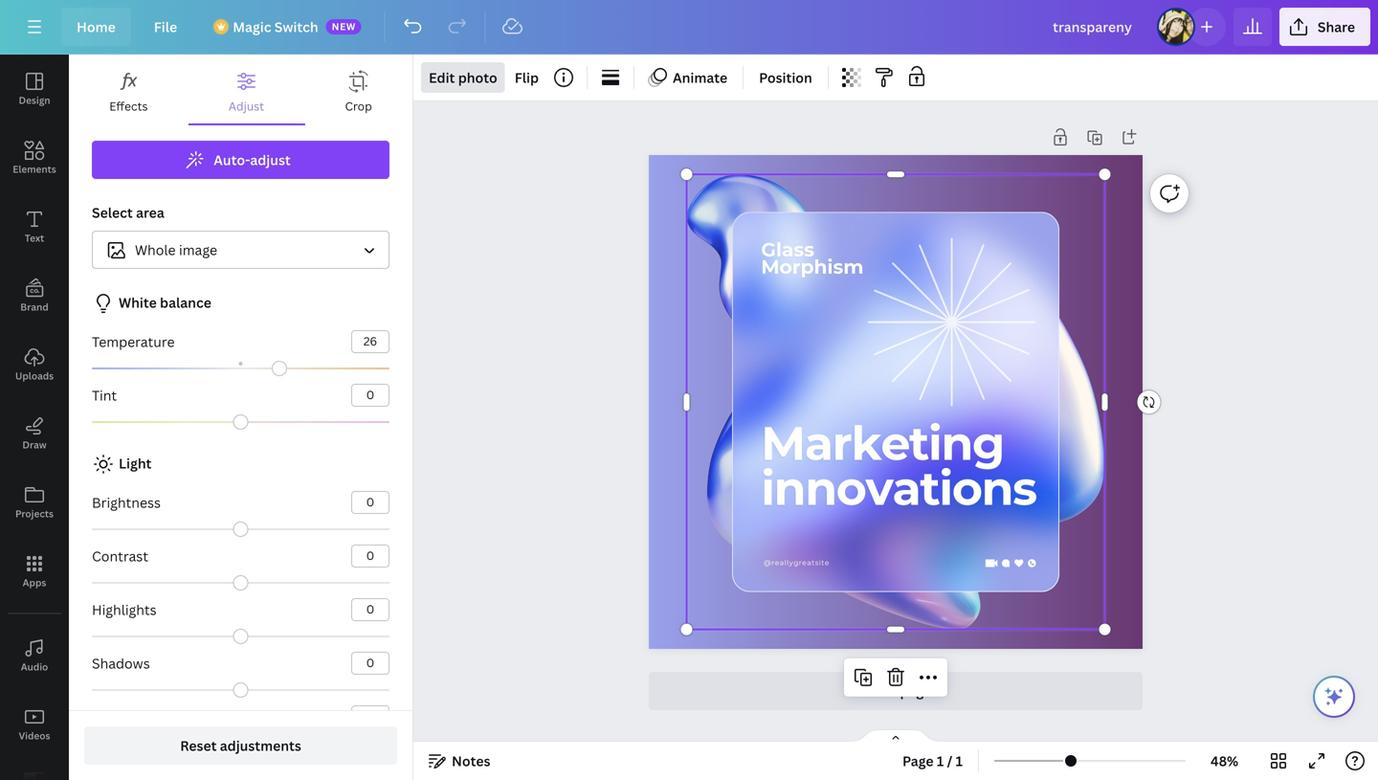 Task type: vqa. For each thing, say whether or not it's contained in the screenshot.
Audio "button"
yes



Task type: locate. For each thing, give the bounding box(es) containing it.
magic
[[233, 18, 271, 36]]

contrast
[[92, 547, 148, 565]]

crop
[[345, 98, 372, 114]]

reset adjustments button
[[84, 727, 397, 765]]

48% button
[[1194, 746, 1256, 776]]

main menu bar
[[0, 0, 1378, 55]]

show pages image
[[850, 728, 942, 744]]

48%
[[1211, 752, 1239, 770]]

edit photo
[[429, 68, 498, 87]]

whites
[[92, 708, 136, 726]]

Design title text field
[[1038, 8, 1150, 46]]

animate
[[673, 68, 728, 87]]

0 horizontal spatial 1
[[937, 752, 944, 770]]

adjustments
[[220, 737, 301, 755]]

videos button
[[0, 690, 69, 759]]

elements button
[[0, 123, 69, 192]]

draw button
[[0, 399, 69, 468]]

white
[[119, 293, 157, 312]]

canva assistant image
[[1323, 685, 1346, 708]]

1 left the /
[[937, 752, 944, 770]]

home
[[77, 18, 116, 36]]

projects
[[15, 507, 54, 520]]

select
[[92, 203, 133, 222]]

adjust
[[250, 151, 291, 169]]

Highlights text field
[[352, 599, 389, 620]]

effects button
[[69, 55, 188, 123]]

1 horizontal spatial 1
[[956, 752, 963, 770]]

Tint text field
[[352, 385, 389, 406]]

share button
[[1280, 8, 1371, 46]]

shadows
[[92, 654, 150, 672]]

Contrast text field
[[352, 546, 389, 567]]

tint
[[92, 386, 117, 404]]

magic switch
[[233, 18, 318, 36]]

select area
[[92, 203, 164, 222]]

animate button
[[642, 62, 735, 93]]

edit photo button
[[421, 62, 505, 93]]

position button
[[752, 62, 820, 93]]

Temperature text field
[[352, 331, 389, 352]]

uploads button
[[0, 330, 69, 399]]

flip
[[515, 68, 539, 87]]

marketing
[[761, 414, 1004, 472]]

page
[[903, 752, 934, 770]]

audio
[[21, 661, 48, 673]]

reset adjustments
[[180, 737, 301, 755]]

apps button
[[0, 537, 69, 606]]

new
[[332, 20, 356, 33]]

1 right the /
[[956, 752, 963, 770]]

home link
[[61, 8, 131, 46]]

share
[[1318, 18, 1356, 36]]

+
[[860, 682, 867, 700]]

Whole image button
[[92, 231, 390, 269]]

Brightness text field
[[352, 492, 389, 513]]

uploads
[[15, 370, 54, 382]]

marketing innovations
[[761, 414, 1037, 517]]

1
[[937, 752, 944, 770], [956, 752, 963, 770]]



Task type: describe. For each thing, give the bounding box(es) containing it.
image
[[179, 241, 217, 259]]

photo
[[458, 68, 498, 87]]

design button
[[0, 55, 69, 123]]

adjust
[[229, 98, 264, 114]]

brand
[[20, 301, 49, 314]]

glass
[[761, 238, 815, 261]]

highlights
[[92, 601, 157, 619]]

side panel tab list
[[0, 55, 69, 780]]

+ add page button
[[649, 672, 1143, 710]]

brand button
[[0, 261, 69, 330]]

2 1 from the left
[[956, 752, 963, 770]]

@reallygreatsite
[[764, 559, 830, 567]]

page 1 / 1
[[903, 752, 963, 770]]

text button
[[0, 192, 69, 261]]

/
[[947, 752, 953, 770]]

add
[[871, 682, 897, 700]]

adjust button
[[188, 55, 305, 123]]

magic media image
[[0, 759, 69, 780]]

brightness
[[92, 493, 161, 512]]

morphism
[[761, 255, 864, 278]]

glass morphism
[[761, 238, 864, 278]]

auto-adjust
[[214, 151, 291, 169]]

effects
[[109, 98, 148, 114]]

area
[[136, 203, 164, 222]]

elements
[[13, 163, 56, 176]]

temperature
[[92, 333, 175, 351]]

auto-
[[214, 151, 250, 169]]

auto-adjust button
[[92, 141, 390, 179]]

notes
[[452, 752, 491, 770]]

Shadows text field
[[352, 653, 389, 674]]

crop button
[[305, 55, 413, 123]]

notes button
[[421, 746, 498, 776]]

audio button
[[0, 621, 69, 690]]

1 1 from the left
[[937, 752, 944, 770]]

flip button
[[507, 62, 547, 93]]

draw
[[22, 438, 47, 451]]

apps
[[23, 576, 46, 589]]

innovations
[[761, 460, 1037, 517]]

videos
[[19, 729, 50, 742]]

projects button
[[0, 468, 69, 537]]

switch
[[275, 18, 318, 36]]

white balance
[[119, 293, 211, 312]]

whole image
[[135, 241, 217, 259]]

design
[[19, 94, 50, 107]]

balance
[[160, 293, 211, 312]]

+ add page
[[860, 682, 932, 700]]

page
[[900, 682, 932, 700]]

text
[[25, 232, 44, 245]]

position
[[759, 68, 813, 87]]

light
[[119, 454, 152, 472]]

reset
[[180, 737, 217, 755]]

edit
[[429, 68, 455, 87]]

file button
[[139, 8, 193, 46]]

whole
[[135, 241, 176, 259]]

file
[[154, 18, 177, 36]]



